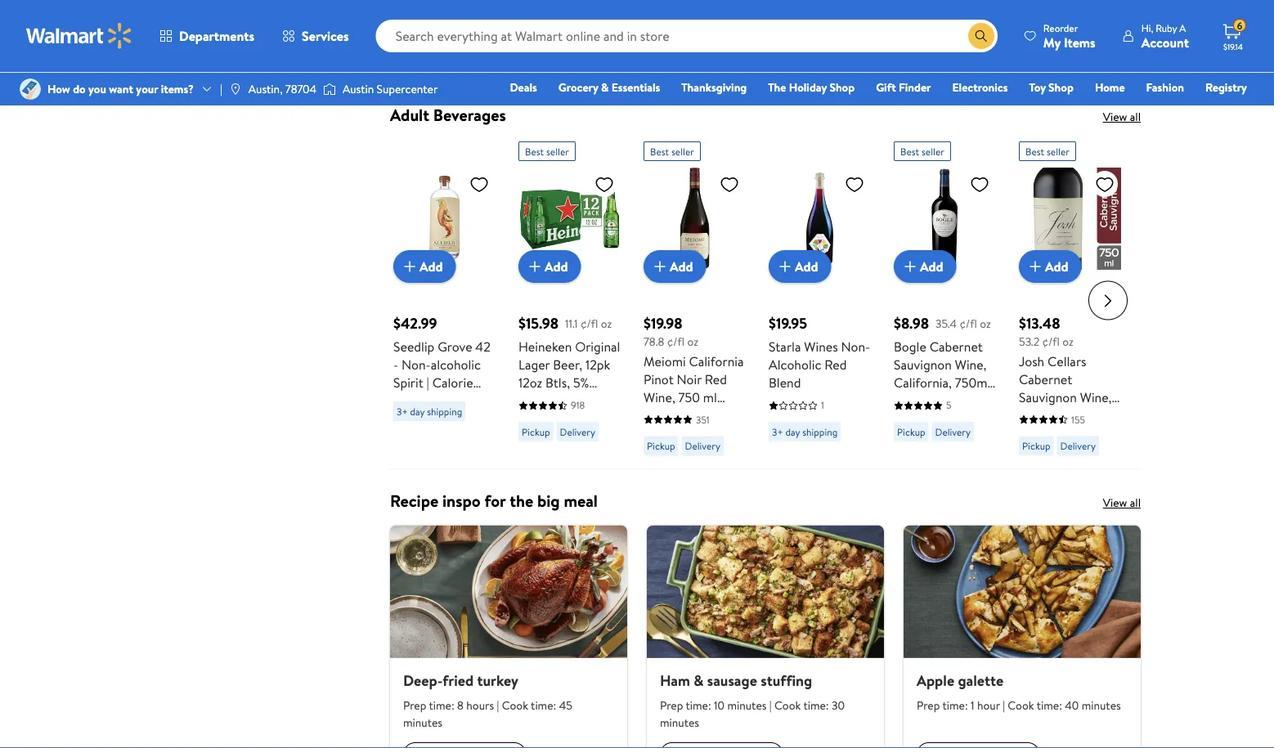 Task type: describe. For each thing, give the bounding box(es) containing it.
turkey
[[477, 671, 519, 691]]

heineken
[[519, 338, 572, 356]]

cook inside the deep-fried turkey prep time: 8 hours | cook time: 45 minutes
[[502, 697, 528, 713]]

finder
[[899, 79, 931, 95]]

sugar
[[425, 392, 457, 410]]

$42.99
[[393, 313, 437, 334]]

| right items?
[[220, 81, 222, 97]]

Walmart Site-Wide search field
[[376, 20, 998, 52]]

$19.95 starla wines non- alcoholic red blend
[[769, 313, 871, 392]]

wine, inside $19.98 78.8 ¢/fl oz meiomi california pinot noir red wine, 750 ml bottle, 13.5% abv
[[644, 388, 676, 406]]

add for 155 add to cart icon
[[1046, 258, 1069, 276]]

bottle
[[1064, 406, 1100, 424]]

product group containing $42.99
[[393, 135, 496, 464]]

the holiday shop link
[[761, 79, 862, 96]]

hi, ruby a account
[[1142, 21, 1189, 51]]

toy shop link
[[1022, 79, 1081, 96]]

pickup for $15.98
[[522, 425, 550, 439]]

product group containing $15.98
[[519, 135, 621, 463]]

$19.98 78.8 ¢/fl oz meiomi california pinot noir red wine, 750 ml bottle, 13.5% abv
[[644, 313, 744, 424]]

ml
[[703, 388, 717, 406]]

add button for seedlip grove 42 - non-alcoholic spirit | calorie free, sugar free | non-alcoholic cocktails | 23.7fl oz (700ml) image
[[393, 250, 456, 283]]

electronics link
[[945, 79, 1016, 96]]

ham & sausage stuffing list item
[[637, 526, 894, 749]]

hi,
[[1142, 21, 1154, 35]]

750 inside the $13.48 53.2 ¢/fl oz josh cellars cabernet sauvignon wine, 750 ml, bottle
[[1019, 406, 1041, 424]]

fashion
[[1147, 79, 1185, 95]]

view all for recipe inspo for the big meal
[[1103, 495, 1141, 511]]

11.1
[[565, 316, 578, 332]]

deals
[[510, 79, 537, 95]]

add to favorites list, starla wines non- alcoholic red blend image
[[845, 174, 865, 195]]

cook inside the "ham & sausage stuffing prep time: 10 minutes | cook time: 30 minutes"
[[775, 697, 801, 713]]

fried
[[443, 671, 474, 691]]

pinot
[[644, 370, 674, 388]]

items
[[1064, 33, 1096, 51]]

seller for $8.98
[[922, 144, 945, 158]]

| right free
[[489, 392, 491, 410]]

view all for adult beverages
[[1103, 109, 1141, 125]]

add to cart image for delivery
[[650, 257, 670, 277]]

ruby
[[1156, 21, 1177, 35]]

| inside the deep-fried turkey prep time: 8 hours | cook time: 45 minutes
[[497, 697, 499, 713]]

departments
[[179, 27, 254, 45]]

delivery down 155
[[1061, 439, 1096, 453]]

servings
[[894, 428, 942, 446]]

bottle, inside $19.98 78.8 ¢/fl oz meiomi california pinot noir red wine, 750 ml bottle, 13.5% abv
[[644, 406, 682, 424]]

order now
[[731, 49, 800, 69]]

add for $15.98 add to cart image
[[545, 258, 568, 276]]

grove
[[438, 338, 472, 356]]

bottle, inside $8.98 35.4 ¢/fl oz bogle cabernet sauvignon wine, california, 750ml glass bottle, 14.5% abv, 5- 5oz servings
[[927, 392, 965, 410]]

add to favorites list, josh cellars cabernet sauvignon wine, 750 ml, bottle image
[[1095, 174, 1115, 195]]

cook inside apple galette prep time: 1 hour | cook time: 40 minutes
[[1008, 697, 1035, 713]]

apple galette list item
[[894, 526, 1151, 749]]

$15.98 11.1 ¢/fl oz heineken original lager beer, 12pk 12oz btls, 5% alcohol by volume
[[519, 313, 620, 428]]

2 add to cart image from the left
[[776, 257, 795, 277]]

fashion link
[[1139, 79, 1192, 96]]

40
[[1065, 697, 1079, 713]]

oz inside the $13.48 53.2 ¢/fl oz josh cellars cabernet sauvignon wine, 750 ml, bottle
[[1063, 334, 1074, 350]]

918
[[571, 398, 585, 412]]

351
[[696, 413, 710, 427]]

45
[[559, 697, 573, 713]]

walmart image
[[26, 23, 133, 49]]

for for up
[[716, 15, 735, 36]]

pickup for $19.98
[[647, 439, 675, 453]]

23.7fl
[[454, 428, 485, 446]]

& for grocery
[[601, 79, 609, 95]]

one
[[1122, 102, 1147, 118]]

53.2
[[1019, 334, 1040, 350]]

essentials
[[612, 79, 660, 95]]

gatherings
[[763, 15, 830, 36]]

(700ml)
[[409, 446, 454, 464]]

1 add to cart image from the left
[[400, 257, 420, 277]]

750ml
[[955, 374, 991, 392]]

6 time: from the left
[[1037, 697, 1063, 713]]

add button for heineken original lager beer, 12pk 12oz btls, 5% alcohol by volume image
[[519, 250, 581, 283]]

beverages
[[433, 104, 506, 126]]

4 best seller from the left
[[1026, 144, 1070, 158]]

grocery & essentials link
[[551, 79, 668, 96]]

registry
[[1206, 79, 1248, 95]]

items?
[[161, 81, 194, 97]]

¢/fl for $19.98
[[667, 334, 685, 350]]

minutes down ham on the bottom right
[[660, 715, 700, 731]]

apple galette prep time: 1 hour | cook time: 40 minutes
[[917, 671, 1121, 713]]

$13.48
[[1019, 313, 1061, 334]]

$19.98
[[644, 313, 683, 334]]

add to cart image for $15.98
[[525, 257, 545, 277]]

add button for josh cellars cabernet sauvignon wine, 750 ml, bottle image
[[1019, 250, 1082, 283]]

toy
[[1030, 79, 1046, 95]]

do
[[73, 81, 86, 97]]

order
[[731, 49, 770, 69]]

stuffing
[[761, 671, 812, 691]]

search icon image
[[975, 29, 988, 43]]

the for big
[[510, 490, 534, 513]]

reorder
[[1044, 21, 1078, 35]]

minutes right 10 at the right
[[728, 697, 767, 713]]

minutes inside the deep-fried turkey prep time: 8 hours | cook time: 45 minutes
[[403, 715, 443, 731]]

seedlip
[[393, 338, 435, 356]]

thanksgiving
[[682, 79, 747, 95]]

78.8
[[644, 334, 665, 350]]

thanksgiving link
[[674, 79, 755, 96]]

ham
[[660, 671, 690, 691]]

original
[[575, 338, 620, 356]]

| left 23.7fl
[[449, 428, 451, 446]]

inspo
[[443, 490, 481, 513]]

alcohol
[[519, 392, 562, 410]]

product group containing $19.98
[[644, 135, 746, 463]]

product group containing $13.48
[[1019, 135, 1122, 463]]

view for recipe inspo for the big meal
[[1103, 495, 1128, 511]]

galette
[[958, 671, 1004, 691]]

best seller for $15.98
[[525, 144, 569, 158]]

grocery & essentials
[[559, 79, 660, 95]]

delivery for $19.98
[[685, 439, 721, 453]]

hour
[[978, 697, 1000, 713]]

best for $15.98
[[525, 144, 544, 158]]

austin, 78704
[[249, 81, 317, 97]]

home link
[[1088, 79, 1133, 96]]

meiomi california pinot noir red wine, 750 ml bottle, 13.5% abv image
[[644, 168, 746, 270]]

add to cart image for 155
[[1026, 257, 1046, 277]]

sauvignon inside the $13.48 53.2 ¢/fl oz josh cellars cabernet sauvignon wine, 750 ml, bottle
[[1019, 388, 1077, 406]]

abv,
[[928, 410, 956, 428]]

walmart+ link
[[1191, 101, 1255, 119]]

view all link for recipe inspo for the big meal
[[1103, 495, 1141, 511]]

product group containing $19.95
[[769, 135, 871, 463]]

red inside $19.95 starla wines non- alcoholic red blend
[[825, 356, 847, 374]]

abv
[[718, 406, 744, 424]]

oz for $19.98
[[688, 334, 699, 350]]

6
[[1238, 19, 1243, 32]]

1 inside apple galette prep time: 1 hour | cook time: 40 minutes
[[971, 697, 975, 713]]

750 inside $19.98 78.8 ¢/fl oz meiomi california pinot noir red wine, 750 ml bottle, 13.5% abv
[[679, 388, 700, 406]]

bogle cabernet sauvignon wine, california, 750ml glass bottle, 14.5% abv, 5- 5oz servings image
[[894, 168, 996, 270]]

sauvignon inside $8.98 35.4 ¢/fl oz bogle cabernet sauvignon wine, california, 750ml glass bottle, 14.5% abv, 5- 5oz servings
[[894, 356, 952, 374]]

glass
[[894, 392, 924, 410]]

up
[[697, 15, 713, 36]]

blend
[[769, 374, 801, 392]]

1 shop from the left
[[830, 79, 855, 95]]

reorder my items
[[1044, 21, 1096, 51]]

$8.98
[[894, 313, 929, 334]]

best for $19.98
[[650, 144, 669, 158]]

free,
[[393, 392, 422, 410]]

bogle
[[894, 338, 927, 356]]

0 horizontal spatial 3+ day shipping
[[397, 405, 462, 418]]

add button for the bogle cabernet sauvignon wine, california, 750ml glass bottle, 14.5% abv, 5- 5oz servings image in the top of the page
[[894, 250, 957, 283]]

want
[[109, 81, 133, 97]]

& for ham
[[694, 671, 704, 691]]



Task type: vqa. For each thing, say whether or not it's contained in the screenshot.
ABV
yes



Task type: locate. For each thing, give the bounding box(es) containing it.
2 best seller from the left
[[650, 144, 694, 158]]

add to cart image up $42.99
[[400, 257, 420, 277]]

add button up $19.98
[[644, 250, 706, 283]]

for
[[716, 15, 735, 36], [485, 490, 506, 513]]

btls,
[[546, 374, 570, 392]]

 image for austin, 78704
[[229, 83, 242, 96]]

delivery for $8.98
[[936, 425, 971, 439]]

2 product group from the left
[[519, 135, 621, 463]]

2 horizontal spatial prep
[[917, 697, 940, 713]]

best seller for $19.98
[[650, 144, 694, 158]]

time:
[[429, 697, 455, 713], [531, 697, 557, 713], [686, 697, 711, 713], [804, 697, 829, 713], [943, 697, 968, 713], [1037, 697, 1063, 713]]

6 product group from the left
[[1019, 135, 1122, 463]]

1 horizontal spatial sauvignon
[[1019, 388, 1077, 406]]

0 horizontal spatial shop
[[830, 79, 855, 95]]

prep down deep- in the left bottom of the page
[[403, 697, 427, 713]]

1 view all from the top
[[1103, 109, 1141, 125]]

¢/fl right '53.2'
[[1043, 334, 1060, 350]]

my
[[1044, 33, 1061, 51]]

delivery down the 351
[[685, 439, 721, 453]]

1 horizontal spatial 3+ day shipping
[[772, 425, 838, 439]]

california
[[689, 352, 744, 370]]

0 horizontal spatial prep
[[403, 697, 427, 713]]

2 shop from the left
[[1049, 79, 1074, 95]]

3+ day shipping
[[397, 405, 462, 418], [772, 425, 838, 439]]

0 vertical spatial day
[[410, 405, 425, 418]]

you
[[88, 81, 106, 97]]

seller for $15.98
[[546, 144, 569, 158]]

5 time: from the left
[[943, 697, 968, 713]]

starla
[[769, 338, 801, 356]]

add to favorites list, meiomi california pinot noir red wine, 750 ml bottle, 13.5% abv image
[[720, 174, 740, 195]]

1 horizontal spatial the
[[738, 15, 759, 36]]

1 horizontal spatial prep
[[660, 697, 683, 713]]

red inside $19.98 78.8 ¢/fl oz meiomi california pinot noir red wine, 750 ml bottle, 13.5% abv
[[705, 370, 727, 388]]

oz left the (700ml) in the left of the page
[[393, 446, 406, 464]]

best for $8.98
[[901, 144, 920, 158]]

| down stuffing
[[770, 697, 772, 713]]

1 vertical spatial sauvignon
[[1019, 388, 1077, 406]]

5oz
[[974, 410, 994, 428]]

0 horizontal spatial add to cart image
[[525, 257, 545, 277]]

$13.48 53.2 ¢/fl oz josh cellars cabernet sauvignon wine, 750 ml, bottle
[[1019, 313, 1112, 424]]

0 horizontal spatial for
[[485, 490, 506, 513]]

add
[[420, 258, 443, 276], [545, 258, 568, 276], [670, 258, 693, 276], [795, 258, 819, 276], [920, 258, 944, 276], [1046, 258, 1069, 276]]

1 product group from the left
[[393, 135, 496, 464]]

recipe
[[390, 490, 439, 513]]

3 add from the left
[[670, 258, 693, 276]]

best seller down the finder
[[901, 144, 945, 158]]

0 vertical spatial alcoholic
[[431, 356, 481, 374]]

0 horizontal spatial 1
[[821, 398, 825, 412]]

0 horizontal spatial cook
[[502, 697, 528, 713]]

best down deals
[[525, 144, 544, 158]]

¢/fl for $15.98
[[581, 316, 598, 332]]

best seller for $8.98
[[901, 144, 945, 158]]

time: left '40'
[[1037, 697, 1063, 713]]

home
[[1095, 79, 1125, 95]]

1 horizontal spatial red
[[825, 356, 847, 374]]

add for add to cart image for $8.98
[[920, 258, 944, 276]]

lager
[[519, 356, 550, 374]]

oz right 35.4
[[980, 316, 991, 332]]

1 vertical spatial &
[[694, 671, 704, 691]]

prep
[[403, 697, 427, 713], [660, 697, 683, 713], [917, 697, 940, 713]]

all for recipe inspo for the big meal
[[1130, 495, 1141, 511]]

 image left "austin," on the top
[[229, 83, 242, 96]]

cabernet inside the $13.48 53.2 ¢/fl oz josh cellars cabernet sauvignon wine, 750 ml, bottle
[[1019, 370, 1073, 388]]

3 add button from the left
[[644, 250, 706, 283]]

3+ down spirit
[[397, 405, 408, 418]]

delivery down 5
[[936, 425, 971, 439]]

how do you want your items?
[[47, 81, 194, 97]]

add to favorites list, bogle cabernet sauvignon wine, california, 750ml glass bottle, 14.5% abv, 5- 5oz servings image
[[970, 174, 990, 195]]

1 vertical spatial 3+
[[772, 425, 783, 439]]

2 horizontal spatial cook
[[1008, 697, 1035, 713]]

3+ day shipping up "cocktails"
[[397, 405, 462, 418]]

add to favorites list, heineken original lager beer, 12pk 12oz btls, 5% alcohol by volume image
[[595, 174, 614, 195]]

josh cellars cabernet sauvignon wine, 750 ml, bottle image
[[1019, 168, 1122, 270]]

oz up california
[[688, 334, 699, 350]]

6 add from the left
[[1046, 258, 1069, 276]]

ham & sausage stuffing prep time: 10 minutes | cook time: 30 minutes
[[660, 671, 845, 731]]

1 all from the top
[[1130, 109, 1141, 125]]

services
[[302, 27, 349, 45]]

seller down grocery
[[546, 144, 569, 158]]

¢/fl inside $8.98 35.4 ¢/fl oz bogle cabernet sauvignon wine, california, 750ml glass bottle, 14.5% abv, 5- 5oz servings
[[960, 316, 978, 332]]

1 view all link from the top
[[1103, 109, 1141, 125]]

how
[[47, 81, 70, 97]]

& right ham on the bottom right
[[694, 671, 704, 691]]

3 best seller from the left
[[901, 144, 945, 158]]

0 horizontal spatial wine,
[[644, 388, 676, 406]]

155
[[1072, 413, 1086, 427]]

day
[[410, 405, 425, 418], [786, 425, 800, 439]]

josh
[[1019, 352, 1045, 370]]

cabernet inside $8.98 35.4 ¢/fl oz bogle cabernet sauvignon wine, california, 750ml glass bottle, 14.5% abv, 5- 5oz servings
[[930, 338, 983, 356]]

prep inside apple galette prep time: 1 hour | cook time: 40 minutes
[[917, 697, 940, 713]]

1 horizontal spatial &
[[694, 671, 704, 691]]

pickup down alcohol
[[522, 425, 550, 439]]

1
[[821, 398, 825, 412], [971, 697, 975, 713]]

list
[[380, 526, 1151, 749]]

1 vertical spatial view all link
[[1103, 495, 1141, 511]]

0 horizontal spatial  image
[[229, 83, 242, 96]]

shop right toy
[[1049, 79, 1074, 95]]

for right 'up'
[[716, 15, 735, 36]]

delivery
[[560, 425, 596, 439], [936, 425, 971, 439], [685, 439, 721, 453], [1061, 439, 1096, 453]]

red right noir
[[705, 370, 727, 388]]

0 horizontal spatial red
[[705, 370, 727, 388]]

heineken original lager beer, 12pk 12oz btls, 5% alcohol by volume image
[[519, 168, 621, 270]]

3 seller from the left
[[922, 144, 945, 158]]

all
[[1130, 109, 1141, 125], [1130, 495, 1141, 511]]

750 left ml
[[679, 388, 700, 406]]

0 vertical spatial the
[[738, 15, 759, 36]]

 image for austin supercenter
[[323, 81, 336, 97]]

2 view all link from the top
[[1103, 495, 1141, 511]]

cabernet down 35.4
[[930, 338, 983, 356]]

minutes
[[728, 697, 767, 713], [1082, 697, 1121, 713], [403, 715, 443, 731], [660, 715, 700, 731]]

1 horizontal spatial add to cart image
[[776, 257, 795, 277]]

day down blend
[[786, 425, 800, 439]]

add button for meiomi california pinot noir red wine, 750 ml bottle, 13.5% abv image
[[644, 250, 706, 283]]

apple
[[917, 671, 955, 691]]

add button up '$15.98' at the top
[[519, 250, 581, 283]]

shipping down calorie
[[427, 405, 462, 418]]

2 prep from the left
[[660, 697, 683, 713]]

1 vertical spatial all
[[1130, 495, 1141, 511]]

beer,
[[553, 356, 583, 374]]

0 horizontal spatial add to cart image
[[400, 257, 420, 277]]

add to favorites list, seedlip grove 42 - non-alcoholic spirit | calorie free, sugar free | non-alcoholic cocktails | 23.7fl oz (700ml) image
[[470, 174, 489, 195]]

add button
[[393, 250, 456, 283], [519, 250, 581, 283], [644, 250, 706, 283], [769, 250, 832, 283], [894, 250, 957, 283], [1019, 250, 1082, 283]]

1 horizontal spatial 3+
[[772, 425, 783, 439]]

| inside the "ham & sausage stuffing prep time: 10 minutes | cook time: 30 minutes"
[[770, 697, 772, 713]]

the up order on the top of page
[[738, 15, 759, 36]]

2 add to cart image from the left
[[650, 257, 670, 277]]

non-
[[841, 338, 871, 356], [402, 356, 431, 374], [393, 410, 423, 428]]

pickup down pinot
[[647, 439, 675, 453]]

12pk
[[586, 356, 610, 374]]

1 prep from the left
[[403, 697, 427, 713]]

big
[[537, 490, 560, 513]]

13.5%
[[685, 406, 715, 424]]

2 cook from the left
[[775, 697, 801, 713]]

add up 11.1
[[545, 258, 568, 276]]

alcohol delivery from select stores image
[[403, 0, 1128, 75]]

gift finder
[[876, 79, 931, 95]]

one debit link
[[1115, 101, 1185, 119]]

12oz
[[519, 374, 543, 392]]

shipping
[[427, 405, 462, 418], [803, 425, 838, 439]]

¢/fl right 78.8 at right
[[667, 334, 685, 350]]

cabernet up ml,
[[1019, 370, 1073, 388]]

day up "cocktails"
[[410, 405, 425, 418]]

minutes right '40'
[[1082, 697, 1121, 713]]

0 vertical spatial all
[[1130, 109, 1141, 125]]

wine, inside the $13.48 53.2 ¢/fl oz josh cellars cabernet sauvignon wine, 750 ml, bottle
[[1080, 388, 1112, 406]]

wine, down 35.4
[[955, 356, 987, 374]]

deep-fried turkey list item
[[380, 526, 637, 749]]

Search search field
[[376, 20, 998, 52]]

1 vertical spatial the
[[510, 490, 534, 513]]

non- down spirit
[[393, 410, 423, 428]]

a
[[1180, 21, 1186, 35]]

add for 2nd add to cart image
[[795, 258, 819, 276]]

oz inside $42.99 seedlip grove 42 - non-alcoholic spirit | calorie free, sugar free | non-alcoholic cocktails | 23.7fl oz (700ml)
[[393, 446, 406, 464]]

2 seller from the left
[[672, 144, 694, 158]]

3 add to cart image from the left
[[1026, 257, 1046, 277]]

2 view all from the top
[[1103, 495, 1141, 511]]

1 vertical spatial 3+ day shipping
[[772, 425, 838, 439]]

| right spirit
[[427, 374, 429, 392]]

all for adult beverages
[[1130, 109, 1141, 125]]

add to cart image up '$15.98' at the top
[[525, 257, 545, 277]]

seller for $19.98
[[672, 144, 694, 158]]

wine,
[[955, 356, 987, 374], [644, 388, 676, 406], [1080, 388, 1112, 406]]

2 horizontal spatial add to cart image
[[1026, 257, 1046, 277]]

the
[[738, 15, 759, 36], [510, 490, 534, 513]]

1 horizontal spatial cabernet
[[1019, 370, 1073, 388]]

1 horizontal spatial  image
[[323, 81, 336, 97]]

1 horizontal spatial add to cart image
[[650, 257, 670, 277]]

grocery
[[559, 79, 599, 95]]

1 horizontal spatial day
[[786, 425, 800, 439]]

1 vertical spatial shipping
[[803, 425, 838, 439]]

add for add to cart icon corresponding to delivery
[[670, 258, 693, 276]]

1 vertical spatial cabernet
[[1019, 370, 1073, 388]]

account
[[1142, 33, 1189, 51]]

walmart+
[[1199, 102, 1248, 118]]

the for gatherings
[[738, 15, 759, 36]]

seller down the finder
[[922, 144, 945, 158]]

14.5%
[[894, 410, 925, 428]]

cook right the hour
[[1008, 697, 1035, 713]]

1 vertical spatial day
[[786, 425, 800, 439]]

oz up original
[[601, 316, 612, 332]]

best seller down toy shop
[[1026, 144, 1070, 158]]

1 horizontal spatial for
[[716, 15, 735, 36]]

red right alcoholic
[[825, 356, 847, 374]]

time: left 8
[[429, 697, 455, 713]]

sauvignon up 155
[[1019, 388, 1077, 406]]

& right grocery
[[601, 79, 609, 95]]

¢/fl right 35.4
[[960, 316, 978, 332]]

 image
[[323, 81, 336, 97], [229, 83, 242, 96]]

1 vertical spatial alcoholic
[[423, 410, 473, 428]]

oz for $8.98
[[980, 316, 991, 332]]

california,
[[894, 374, 952, 392]]

3 time: from the left
[[686, 697, 711, 713]]

| right the hour
[[1003, 697, 1005, 713]]

deep-fried turkey prep time: 8 hours | cook time: 45 minutes
[[403, 671, 573, 731]]

view for adult beverages
[[1103, 109, 1128, 125]]

minutes down deep- in the left bottom of the page
[[403, 715, 443, 731]]

add to cart image
[[400, 257, 420, 277], [650, 257, 670, 277], [1026, 257, 1046, 277]]

shipping down alcoholic
[[803, 425, 838, 439]]

austin
[[343, 81, 374, 97]]

¢/fl inside the $13.48 53.2 ¢/fl oz josh cellars cabernet sauvignon wine, 750 ml, bottle
[[1043, 334, 1060, 350]]

4 seller from the left
[[1047, 144, 1070, 158]]

4 add button from the left
[[769, 250, 832, 283]]

3 product group from the left
[[644, 135, 746, 463]]

¢/fl inside $19.98 78.8 ¢/fl oz meiomi california pinot noir red wine, 750 ml bottle, 13.5% abv
[[667, 334, 685, 350]]

add button up $13.48
[[1019, 250, 1082, 283]]

add to cart image for $8.98
[[901, 257, 920, 277]]

add button up the '$19.95'
[[769, 250, 832, 283]]

view
[[1103, 109, 1128, 125], [1103, 495, 1128, 511]]

add to cart image
[[525, 257, 545, 277], [776, 257, 795, 277], [901, 257, 920, 277]]

pickup down the glass
[[897, 425, 926, 439]]

2 best from the left
[[650, 144, 669, 158]]

cellars
[[1048, 352, 1087, 370]]

best down the finder
[[901, 144, 920, 158]]

adult
[[390, 104, 429, 126]]

wine, left noir
[[644, 388, 676, 406]]

time: left 45
[[531, 697, 557, 713]]

35.4
[[936, 316, 957, 332]]

1 vertical spatial 1
[[971, 697, 975, 713]]

add up the '$19.95'
[[795, 258, 819, 276]]

wine, up 155
[[1080, 388, 1112, 406]]

1 vertical spatial for
[[485, 490, 506, 513]]

¢/fl for $8.98
[[960, 316, 978, 332]]

time: left the 30
[[804, 697, 829, 713]]

5-
[[959, 410, 971, 428]]

add to cart image up $13.48
[[1026, 257, 1046, 277]]

product group
[[393, 135, 496, 464], [519, 135, 621, 463], [644, 135, 746, 463], [769, 135, 871, 463], [894, 135, 996, 463], [1019, 135, 1122, 463]]

4 add from the left
[[795, 258, 819, 276]]

oz up the cellars
[[1063, 334, 1074, 350]]

1 horizontal spatial shop
[[1049, 79, 1074, 95]]

0 vertical spatial view all link
[[1103, 109, 1141, 125]]

1 seller from the left
[[546, 144, 569, 158]]

now
[[774, 49, 800, 69]]

6 add button from the left
[[1019, 250, 1082, 283]]

2 horizontal spatial wine,
[[1080, 388, 1112, 406]]

0 vertical spatial view all
[[1103, 109, 1141, 125]]

by
[[565, 392, 578, 410]]

add up $42.99
[[420, 258, 443, 276]]

add button for starla wines non- alcoholic red blend image
[[769, 250, 832, 283]]

&
[[601, 79, 609, 95], [694, 671, 704, 691]]

3 cook from the left
[[1008, 697, 1035, 713]]

add up 35.4
[[920, 258, 944, 276]]

2 all from the top
[[1130, 495, 1141, 511]]

3 prep from the left
[[917, 697, 940, 713]]

5
[[947, 398, 952, 412]]

30
[[832, 697, 845, 713]]

time: down apple
[[943, 697, 968, 713]]

seller down toy shop
[[1047, 144, 1070, 158]]

1 best from the left
[[525, 144, 544, 158]]

view all link
[[1103, 109, 1141, 125], [1103, 495, 1141, 511]]

oz inside $8.98 35.4 ¢/fl oz bogle cabernet sauvignon wine, california, 750ml glass bottle, 14.5% abv, 5- 5oz servings
[[980, 316, 991, 332]]

0 vertical spatial 1
[[821, 398, 825, 412]]

list containing deep-fried turkey
[[380, 526, 1151, 749]]

cook down the turkey
[[502, 697, 528, 713]]

1 cook from the left
[[502, 697, 528, 713]]

non- inside $19.95 starla wines non- alcoholic red blend
[[841, 338, 871, 356]]

best down toy
[[1026, 144, 1045, 158]]

1 horizontal spatial 1
[[971, 697, 975, 713]]

adult beverages
[[390, 104, 506, 126]]

& inside 'link'
[[601, 79, 609, 95]]

non- right wines
[[841, 338, 871, 356]]

best down "essentials"
[[650, 144, 669, 158]]

the
[[768, 79, 787, 95]]

prep down apple
[[917, 697, 940, 713]]

time: left 10 at the right
[[686, 697, 711, 713]]

meal
[[564, 490, 598, 513]]

2 horizontal spatial add to cart image
[[901, 257, 920, 277]]

1 vertical spatial view all
[[1103, 495, 1141, 511]]

0 horizontal spatial day
[[410, 405, 425, 418]]

view all link for adult beverages
[[1103, 109, 1141, 125]]

your
[[136, 81, 158, 97]]

 image right 78704
[[323, 81, 336, 97]]

¢/fl inside $15.98 11.1 ¢/fl oz heineken original lager beer, 12pk 12oz btls, 5% alcohol by volume
[[581, 316, 598, 332]]

cook down stuffing
[[775, 697, 801, 713]]

add button up $42.99
[[393, 250, 456, 283]]

add to cart image up the $8.98
[[901, 257, 920, 277]]

4 time: from the left
[[804, 697, 829, 713]]

minutes inside apple galette prep time: 1 hour | cook time: 40 minutes
[[1082, 697, 1121, 713]]

best seller up meiomi california pinot noir red wine, 750 ml bottle, 13.5% abv image
[[650, 144, 694, 158]]

oz inside $15.98 11.1 ¢/fl oz heineken original lager beer, 12pk 12oz btls, 5% alcohol by volume
[[601, 316, 612, 332]]

next slide for product carousel list image
[[1089, 281, 1128, 320]]

$42.99 seedlip grove 42 - non-alcoholic spirit | calorie free, sugar free | non-alcoholic cocktails | 23.7fl oz (700ml)
[[393, 313, 491, 464]]

add for first add to cart icon from left
[[420, 258, 443, 276]]

0 horizontal spatial bottle,
[[644, 406, 682, 424]]

for right inspo at the bottom of the page
[[485, 490, 506, 513]]

0 vertical spatial 3+ day shipping
[[397, 405, 462, 418]]

seller up meiomi california pinot noir red wine, 750 ml bottle, 13.5% abv image
[[672, 144, 694, 158]]

2 add from the left
[[545, 258, 568, 276]]

stock
[[657, 15, 693, 36]]

starla wines non- alcoholic red blend image
[[769, 168, 871, 270]]

wine, inside $8.98 35.4 ¢/fl oz bogle cabernet sauvignon wine, california, 750ml glass bottle, 14.5% abv, 5- 5oz servings
[[955, 356, 987, 374]]

1 time: from the left
[[429, 697, 455, 713]]

seedlip grove 42 - non-alcoholic spirit | calorie free, sugar free | non-alcoholic cocktails | 23.7fl oz (700ml) image
[[393, 168, 496, 270]]

0 horizontal spatial 3+
[[397, 405, 408, 418]]

services button
[[268, 16, 363, 56]]

electronics
[[953, 79, 1008, 95]]

0 vertical spatial view
[[1103, 109, 1128, 125]]

5 product group from the left
[[894, 135, 996, 463]]

1 horizontal spatial bottle,
[[927, 392, 965, 410]]

0 horizontal spatial 750
[[679, 388, 700, 406]]

add button up the $8.98
[[894, 250, 957, 283]]

shop right holiday
[[830, 79, 855, 95]]

3 best from the left
[[901, 144, 920, 158]]

the left big
[[510, 490, 534, 513]]

shop
[[830, 79, 855, 95], [1049, 79, 1074, 95]]

5 add from the left
[[920, 258, 944, 276]]

supercenter
[[377, 81, 438, 97]]

1 add button from the left
[[393, 250, 456, 283]]

1 view from the top
[[1103, 109, 1128, 125]]

add up $13.48
[[1046, 258, 1069, 276]]

& inside the "ham & sausage stuffing prep time: 10 minutes | cook time: 30 minutes"
[[694, 671, 704, 691]]

add to cart image up the '$19.95'
[[776, 257, 795, 277]]

4 best from the left
[[1026, 144, 1045, 158]]

1 horizontal spatial cook
[[775, 697, 801, 713]]

10
[[714, 697, 725, 713]]

4 product group from the left
[[769, 135, 871, 463]]

delivery for $15.98
[[560, 425, 596, 439]]

1 horizontal spatial wine,
[[955, 356, 987, 374]]

debit
[[1150, 102, 1178, 118]]

1 horizontal spatial shipping
[[803, 425, 838, 439]]

-
[[393, 356, 399, 374]]

add up $19.98
[[670, 258, 693, 276]]

prep inside the "ham & sausage stuffing prep time: 10 minutes | cook time: 30 minutes"
[[660, 697, 683, 713]]

5 add button from the left
[[894, 250, 957, 283]]

750 left ml,
[[1019, 406, 1041, 424]]

| inside apple galette prep time: 1 hour | cook time: 40 minutes
[[1003, 697, 1005, 713]]

1 inside product "group"
[[821, 398, 825, 412]]

0 vertical spatial 3+
[[397, 405, 408, 418]]

wines
[[804, 338, 838, 356]]

non- right -
[[402, 356, 431, 374]]

1 vertical spatial view
[[1103, 495, 1128, 511]]

for for inspo
[[485, 490, 506, 513]]

2 add button from the left
[[519, 250, 581, 283]]

2 time: from the left
[[531, 697, 557, 713]]

1 add from the left
[[420, 258, 443, 276]]

0 vertical spatial sauvignon
[[894, 356, 952, 374]]

0 vertical spatial for
[[716, 15, 735, 36]]

 image
[[20, 79, 41, 100]]

2 view from the top
[[1103, 495, 1128, 511]]

¢/fl right 11.1
[[581, 316, 598, 332]]

oz inside $19.98 78.8 ¢/fl oz meiomi california pinot noir red wine, 750 ml bottle, 13.5% abv
[[688, 334, 699, 350]]

1 down alcoholic
[[821, 398, 825, 412]]

0 vertical spatial cabernet
[[930, 338, 983, 356]]

0 horizontal spatial cabernet
[[930, 338, 983, 356]]

registry link
[[1198, 79, 1255, 96]]

cook
[[502, 697, 528, 713], [775, 697, 801, 713], [1008, 697, 1035, 713]]

product group containing $8.98
[[894, 135, 996, 463]]

ml,
[[1044, 406, 1061, 424]]

0 horizontal spatial shipping
[[427, 405, 462, 418]]

delivery down 918
[[560, 425, 596, 439]]

|
[[220, 81, 222, 97], [427, 374, 429, 392], [489, 392, 491, 410], [449, 428, 451, 446], [497, 697, 499, 713], [770, 697, 772, 713], [1003, 697, 1005, 713]]

| right hours on the left bottom of page
[[497, 697, 499, 713]]

calorie
[[432, 374, 473, 392]]

1 add to cart image from the left
[[525, 257, 545, 277]]

prep inside the deep-fried turkey prep time: 8 hours | cook time: 45 minutes
[[403, 697, 427, 713]]

0 horizontal spatial sauvignon
[[894, 356, 952, 374]]

best seller down deals
[[525, 144, 569, 158]]

0 horizontal spatial the
[[510, 490, 534, 513]]

0 vertical spatial shipping
[[427, 405, 462, 418]]

0 horizontal spatial &
[[601, 79, 609, 95]]

0 vertical spatial &
[[601, 79, 609, 95]]

pickup for $8.98
[[897, 425, 926, 439]]

3 add to cart image from the left
[[901, 257, 920, 277]]

ahead.
[[834, 15, 874, 36]]

1 horizontal spatial 750
[[1019, 406, 1041, 424]]

1 left the hour
[[971, 697, 975, 713]]

departments button
[[146, 16, 268, 56]]

1 best seller from the left
[[525, 144, 569, 158]]

prep down ham on the bottom right
[[660, 697, 683, 713]]

oz for $15.98
[[601, 316, 612, 332]]

spirit
[[393, 374, 424, 392]]

pickup down ml,
[[1023, 439, 1051, 453]]

bottle,
[[927, 392, 965, 410], [644, 406, 682, 424]]



